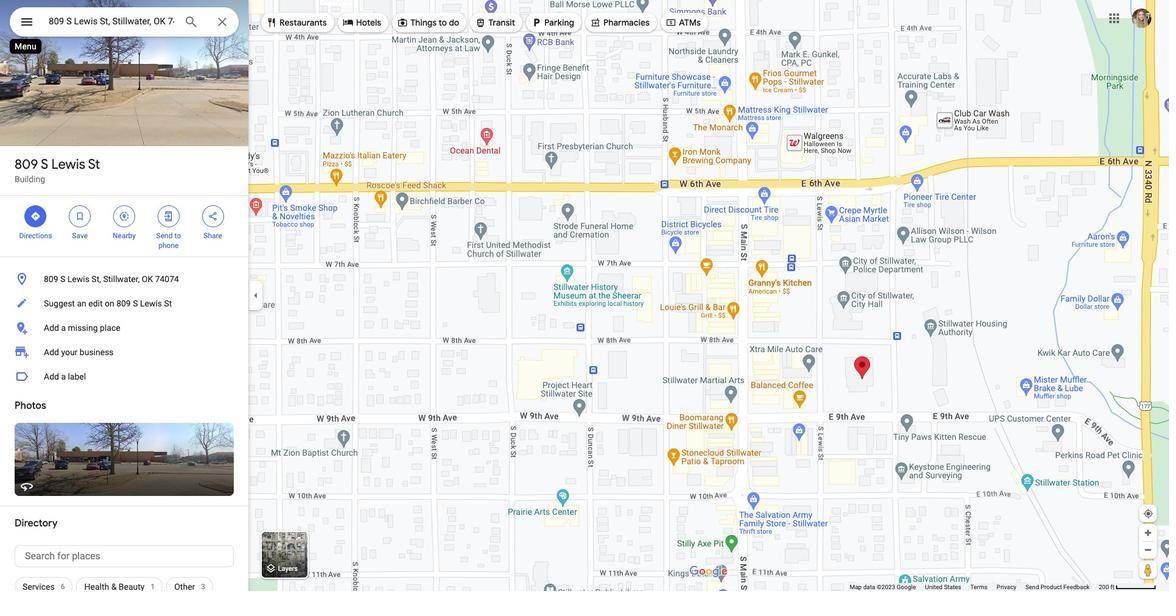 Task type: locate. For each thing, give the bounding box(es) containing it.
zoom out image
[[1144, 545, 1153, 554]]

1 vertical spatial send
[[1026, 584, 1040, 590]]

lewis for st
[[51, 156, 85, 173]]

lewis inside 809 s lewis st building
[[51, 156, 85, 173]]


[[74, 210, 85, 223]]

a for label
[[61, 372, 66, 381]]

do
[[449, 17, 460, 28]]

2 horizontal spatial s
[[133, 299, 138, 308]]

label
[[68, 372, 86, 381]]

2 add from the top
[[44, 347, 59, 357]]

0 vertical spatial st
[[88, 156, 100, 173]]

2 vertical spatial lewis
[[140, 299, 162, 308]]

your
[[61, 347, 78, 357]]

add left your
[[44, 347, 59, 357]]

send inside "send to phone"
[[156, 232, 173, 240]]

None text field
[[15, 545, 234, 567]]

200 ft button
[[1099, 584, 1157, 590]]

st
[[88, 156, 100, 173], [164, 299, 172, 308]]

footer containing map data ©2023 google
[[850, 583, 1099, 591]]

1 horizontal spatial to
[[439, 17, 447, 28]]

add a label button
[[0, 364, 249, 389]]

suggest an edit on 809 s lewis st button
[[0, 291, 249, 316]]

business
[[80, 347, 114, 357]]


[[397, 16, 408, 29]]

0 horizontal spatial send
[[156, 232, 173, 240]]

2 vertical spatial add
[[44, 372, 59, 381]]

809 right on
[[116, 299, 131, 308]]

none text field inside 809 s lewis st main content
[[15, 545, 234, 567]]

1 vertical spatial lewis
[[68, 274, 90, 284]]

lewis inside button
[[68, 274, 90, 284]]

send up phone
[[156, 232, 173, 240]]

1 horizontal spatial send
[[1026, 584, 1040, 590]]

lewis left st,
[[68, 274, 90, 284]]

s right on
[[133, 299, 138, 308]]

s up building on the top left of the page
[[41, 156, 48, 173]]

1 horizontal spatial 809
[[44, 274, 58, 284]]

things
[[411, 17, 437, 28]]

0 horizontal spatial st
[[88, 156, 100, 173]]

0 horizontal spatial s
[[41, 156, 48, 173]]

809
[[15, 156, 38, 173], [44, 274, 58, 284], [116, 299, 131, 308]]

terms
[[971, 584, 988, 590]]

add your business link
[[0, 340, 249, 364]]

a left label
[[61, 372, 66, 381]]

send to phone
[[156, 232, 181, 250]]

send
[[156, 232, 173, 240], [1026, 584, 1040, 590]]

add inside button
[[44, 372, 59, 381]]

zoom in image
[[1144, 528, 1153, 537]]

0 vertical spatial a
[[61, 323, 66, 333]]

0 vertical spatial lewis
[[51, 156, 85, 173]]

phone
[[159, 241, 179, 250]]

1 a from the top
[[61, 323, 66, 333]]

lewis for st,
[[68, 274, 90, 284]]

1 add from the top
[[44, 323, 59, 333]]

show street view coverage image
[[1140, 561, 1158, 579]]

None field
[[49, 14, 174, 29]]

footer inside the google maps element
[[850, 583, 1099, 591]]

a
[[61, 323, 66, 333], [61, 372, 66, 381]]

1 horizontal spatial s
[[60, 274, 65, 284]]


[[30, 210, 41, 223]]

 things to do
[[397, 16, 460, 29]]

to up phone
[[174, 232, 181, 240]]

to
[[439, 17, 447, 28], [174, 232, 181, 240]]

1 vertical spatial to
[[174, 232, 181, 240]]

a inside button
[[61, 372, 66, 381]]

ok
[[142, 274, 153, 284]]

google
[[897, 584, 917, 590]]

suggest an edit on 809 s lewis st
[[44, 299, 172, 308]]

an
[[77, 299, 86, 308]]

s
[[41, 156, 48, 173], [60, 274, 65, 284], [133, 299, 138, 308]]

a inside button
[[61, 323, 66, 333]]

to left do
[[439, 17, 447, 28]]


[[19, 13, 34, 30]]

s inside 809 s lewis st building
[[41, 156, 48, 173]]

1 vertical spatial 809
[[44, 274, 58, 284]]

restaurants
[[280, 17, 327, 28]]

directions
[[19, 232, 52, 240]]

0 horizontal spatial to
[[174, 232, 181, 240]]

send for send to phone
[[156, 232, 173, 240]]

send inside button
[[1026, 584, 1040, 590]]

a left missing
[[61, 323, 66, 333]]

809 inside button
[[116, 299, 131, 308]]

809 up suggest
[[44, 274, 58, 284]]

lewis
[[51, 156, 85, 173], [68, 274, 90, 284], [140, 299, 162, 308]]

2 horizontal spatial 809
[[116, 299, 131, 308]]

1 vertical spatial add
[[44, 347, 59, 357]]

2 a from the top
[[61, 372, 66, 381]]

footer
[[850, 583, 1099, 591]]

google maps element
[[0, 0, 1170, 591]]

1 vertical spatial a
[[61, 372, 66, 381]]

data
[[864, 584, 876, 590]]

lewis down ok
[[140, 299, 162, 308]]

privacy button
[[997, 583, 1017, 591]]

200
[[1099, 584, 1110, 590]]

s up suggest
[[60, 274, 65, 284]]

add for add a label
[[44, 372, 59, 381]]

809 s lewis st main content
[[0, 0, 249, 591]]

0 horizontal spatial 809
[[15, 156, 38, 173]]

1 vertical spatial s
[[60, 274, 65, 284]]

1 vertical spatial st
[[164, 299, 172, 308]]


[[208, 210, 218, 223]]

1 horizontal spatial st
[[164, 299, 172, 308]]

 button
[[10, 7, 44, 39]]

add left label
[[44, 372, 59, 381]]

809 inside 809 s lewis st building
[[15, 156, 38, 173]]

809 S Lewis St, Stillwater, OK 74074 field
[[10, 7, 239, 37]]

 search field
[[10, 7, 239, 39]]

transit
[[489, 17, 516, 28]]

send left product
[[1026, 584, 1040, 590]]

0 vertical spatial 809
[[15, 156, 38, 173]]

2 vertical spatial 809
[[116, 299, 131, 308]]

layers
[[278, 565, 298, 573]]

photos
[[15, 400, 46, 412]]

s inside button
[[60, 274, 65, 284]]

privacy
[[997, 584, 1017, 590]]

st inside 809 s lewis st building
[[88, 156, 100, 173]]

809 up building on the top left of the page
[[15, 156, 38, 173]]

0 vertical spatial send
[[156, 232, 173, 240]]

add
[[44, 323, 59, 333], [44, 347, 59, 357], [44, 372, 59, 381]]

send product feedback
[[1026, 584, 1090, 590]]

map data ©2023 google
[[850, 584, 917, 590]]

2 vertical spatial s
[[133, 299, 138, 308]]

809 inside button
[[44, 274, 58, 284]]

directory
[[15, 517, 58, 530]]

0 vertical spatial to
[[439, 17, 447, 28]]

0 vertical spatial s
[[41, 156, 48, 173]]

3 add from the top
[[44, 372, 59, 381]]

add inside button
[[44, 323, 59, 333]]

0 vertical spatial add
[[44, 323, 59, 333]]

lewis up 
[[51, 156, 85, 173]]

add down suggest
[[44, 323, 59, 333]]



Task type: describe. For each thing, give the bounding box(es) containing it.
pharmacies
[[604, 17, 650, 28]]

st,
[[92, 274, 101, 284]]

add a missing place
[[44, 323, 120, 333]]

product
[[1041, 584, 1063, 590]]

terms button
[[971, 583, 988, 591]]

to inside  things to do
[[439, 17, 447, 28]]

none field inside 809 s lewis st, stillwater, ok 74074 field
[[49, 14, 174, 29]]

 hotels
[[343, 16, 382, 29]]

add for add a missing place
[[44, 323, 59, 333]]


[[475, 16, 486, 29]]

map
[[850, 584, 862, 590]]

809 s lewis st building
[[15, 156, 100, 184]]

s for st
[[41, 156, 48, 173]]

ft
[[1111, 584, 1115, 590]]

missing
[[68, 323, 98, 333]]

united
[[926, 584, 943, 590]]

show your location image
[[1144, 508, 1155, 519]]

add a label
[[44, 372, 86, 381]]

st inside button
[[164, 299, 172, 308]]

add a missing place button
[[0, 316, 249, 340]]

to inside "send to phone"
[[174, 232, 181, 240]]

edit
[[88, 299, 103, 308]]

 restaurants
[[266, 16, 327, 29]]

200 ft
[[1099, 584, 1115, 590]]

hotels
[[356, 17, 382, 28]]


[[343, 16, 354, 29]]

a for missing
[[61, 323, 66, 333]]


[[266, 16, 277, 29]]

on
[[105, 299, 114, 308]]

s inside button
[[133, 299, 138, 308]]

share
[[204, 232, 222, 240]]

collapse side panel image
[[249, 289, 263, 302]]

add your business
[[44, 347, 114, 357]]

 pharmacies
[[590, 16, 650, 29]]


[[531, 16, 542, 29]]

send product feedback button
[[1026, 583, 1090, 591]]

parking
[[545, 17, 575, 28]]

stillwater,
[[103, 274, 140, 284]]

809 s lewis st, stillwater, ok 74074 button
[[0, 267, 249, 291]]

add for add your business
[[44, 347, 59, 357]]

74074
[[155, 274, 179, 284]]


[[590, 16, 601, 29]]

building
[[15, 174, 45, 184]]

809 s lewis st, stillwater, ok 74074
[[44, 274, 179, 284]]


[[163, 210, 174, 223]]

 atms
[[666, 16, 701, 29]]

feedback
[[1064, 584, 1090, 590]]

actions for 809 s lewis st region
[[0, 196, 249, 257]]

suggest
[[44, 299, 75, 308]]

save
[[72, 232, 88, 240]]

states
[[945, 584, 962, 590]]

atms
[[679, 17, 701, 28]]


[[666, 16, 677, 29]]

809 for st
[[15, 156, 38, 173]]

lewis inside button
[[140, 299, 162, 308]]

809 for st,
[[44, 274, 58, 284]]

united states button
[[926, 583, 962, 591]]

united states
[[926, 584, 962, 590]]

place
[[100, 323, 120, 333]]


[[119, 210, 130, 223]]

s for st,
[[60, 274, 65, 284]]

 parking
[[531, 16, 575, 29]]

nearby
[[113, 232, 136, 240]]

©2023
[[877, 584, 896, 590]]

 transit
[[475, 16, 516, 29]]

google account: michelle dermenjian  
(michelle.dermenjian@adept.ai) image
[[1133, 8, 1152, 28]]

send for send product feedback
[[1026, 584, 1040, 590]]



Task type: vqa. For each thing, say whether or not it's contained in the screenshot.
do in the left top of the page
yes



